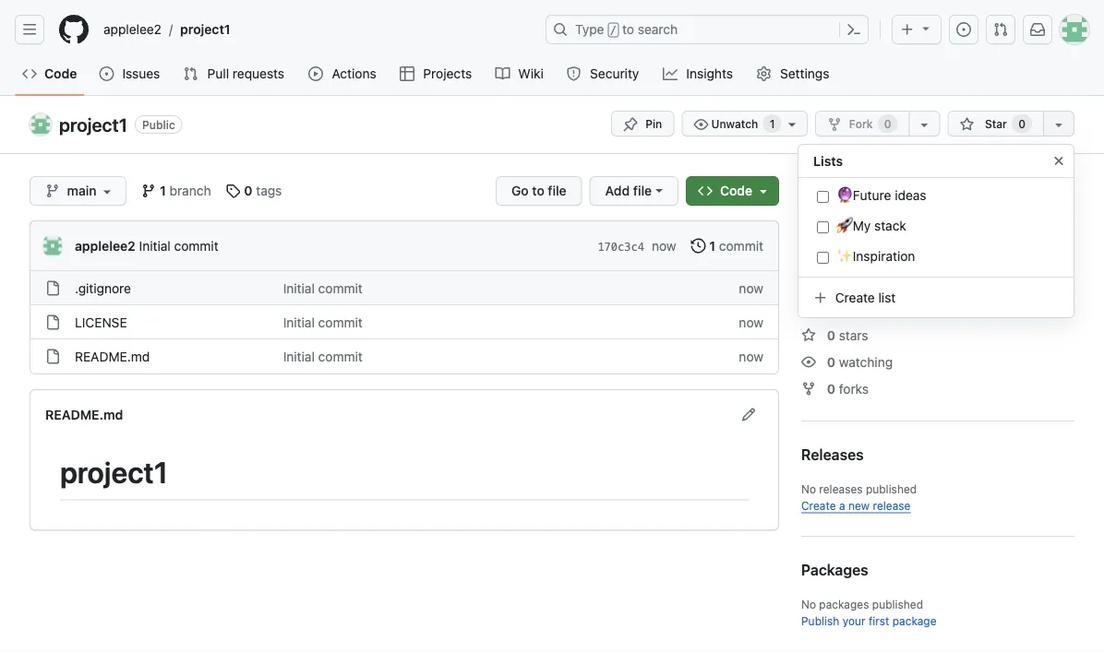 Task type: locate. For each thing, give the bounding box(es) containing it.
0 horizontal spatial plus image
[[814, 291, 828, 306]]

0 right fork
[[885, 117, 892, 130]]

1 right history icon
[[710, 238, 716, 254]]

published inside no packages published publish your first package
[[873, 598, 924, 611]]

1 horizontal spatial /
[[610, 24, 617, 37]]

2 vertical spatial initial commit
[[283, 349, 363, 364]]

applelee2 up "issues" link
[[103, 22, 162, 37]]

0 forks
[[827, 381, 869, 397]]

published
[[866, 483, 917, 496], [873, 598, 924, 611]]

provided.
[[802, 238, 864, 255]]

0 horizontal spatial project1 link
[[59, 114, 127, 135]]

0 horizontal spatial 1
[[160, 183, 166, 199]]

published up package
[[873, 598, 924, 611]]

no description, website, or topics provided.
[[802, 216, 1026, 255]]

1 horizontal spatial to
[[623, 22, 635, 37]]

code link
[[15, 60, 84, 88]]

1 vertical spatial to
[[532, 183, 545, 199]]

now up edit this file "image"
[[739, 349, 764, 364]]

1 vertical spatial plus image
[[814, 291, 828, 306]]

0 right 'tag' icon
[[244, 183, 253, 199]]

your
[[843, 615, 866, 628]]

no up provided.
[[802, 216, 821, 233]]

packages
[[802, 562, 869, 580]]

cell for license
[[45, 313, 60, 332]]

1 vertical spatial 1
[[160, 183, 166, 199]]

file image down @applelee2 image
[[45, 281, 60, 296]]

file image
[[45, 281, 60, 296], [45, 315, 60, 330]]

book image
[[496, 66, 510, 81]]

file right the go
[[548, 183, 567, 199]]

0 for 0 stars
[[827, 328, 836, 343]]

0 vertical spatial file image
[[45, 281, 60, 296]]

repo forked image
[[827, 117, 842, 132], [802, 382, 816, 397]]

commits on main element
[[719, 238, 764, 254]]

1 vertical spatial applelee2
[[75, 238, 136, 254]]

file right add at the right
[[633, 183, 652, 199]]

readme.md link down file icon
[[45, 407, 123, 423]]

pull requests
[[207, 66, 285, 81]]

lists
[[814, 153, 843, 169]]

repo forked image left 0 forks
[[802, 382, 816, 397]]

1 horizontal spatial code
[[720, 183, 753, 199]]

tag image
[[226, 184, 241, 199]]

None checkbox
[[817, 250, 829, 266]]

1 for 1 commit
[[710, 238, 716, 254]]

commit for license
[[318, 315, 363, 330]]

code right code icon
[[44, 66, 77, 81]]

0 vertical spatial repo forked image
[[827, 117, 842, 132]]

1 horizontal spatial 1
[[710, 238, 716, 254]]

1
[[770, 117, 775, 130], [160, 183, 166, 199], [710, 238, 716, 254]]

initial commit for license
[[283, 315, 363, 330]]

settings link
[[749, 60, 838, 88]]

pin
[[646, 117, 662, 130]]

1 row from the top
[[30, 271, 779, 306]]

issue opened image
[[99, 66, 114, 81]]

3 cell from the top
[[45, 347, 60, 367]]

.gitignore link
[[75, 281, 131, 296]]

readme.md
[[75, 349, 150, 364], [45, 407, 123, 423]]

published inside no releases published create a new release
[[866, 483, 917, 496]]

no up publish
[[802, 598, 816, 611]]

🔮
[[837, 187, 850, 203]]

1 horizontal spatial file
[[633, 183, 652, 199]]

1 file from the left
[[548, 183, 567, 199]]

git branch image left "main"
[[45, 184, 60, 199]]

git branch image
[[45, 184, 60, 199], [141, 184, 156, 199]]

0 vertical spatial cell
[[45, 279, 60, 298]]

1 vertical spatial project1 link
[[59, 114, 127, 135]]

git branch image left 1 branch
[[141, 184, 156, 199]]

git branch image for main
[[45, 184, 60, 199]]

unwatch
[[709, 117, 761, 130]]

grid
[[30, 271, 779, 374]]

releases
[[802, 447, 864, 464]]

initial
[[139, 238, 171, 254], [283, 281, 315, 296], [283, 315, 315, 330], [283, 349, 315, 364]]

1 vertical spatial initial commit
[[283, 315, 363, 330]]

initial commit
[[283, 281, 363, 296], [283, 315, 363, 330], [283, 349, 363, 364]]

readme.md link
[[75, 349, 150, 364], [45, 407, 123, 423]]

/ inside type / to search
[[610, 24, 617, 37]]

settings
[[780, 66, 830, 81]]

initial for license
[[283, 315, 315, 330]]

1 horizontal spatial plus image
[[900, 22, 915, 37]]

tags
[[256, 183, 282, 199]]

2 row from the top
[[30, 305, 779, 340]]

actions link
[[301, 60, 385, 88]]

/ inside the applelee2 / project1
[[169, 22, 173, 37]]

projects
[[423, 66, 472, 81]]

3 no from the top
[[802, 598, 816, 611]]

my
[[853, 218, 871, 233]]

1 initial commit from the top
[[283, 281, 363, 296]]

0 vertical spatial project1
[[180, 22, 231, 37]]

create list
[[832, 290, 896, 306]]

notifications image
[[1031, 22, 1045, 37]]

1 vertical spatial readme.md
[[45, 407, 123, 423]]

0
[[885, 117, 892, 130], [1019, 117, 1026, 130], [244, 183, 253, 199], [827, 328, 836, 343], [827, 355, 836, 370], [827, 381, 836, 397]]

/
[[169, 22, 173, 37], [610, 24, 617, 37]]

search
[[638, 22, 678, 37]]

/ for type
[[610, 24, 617, 37]]

applelee2 link
[[96, 15, 169, 44], [75, 238, 136, 254]]

eye image
[[694, 117, 709, 132], [802, 355, 816, 370]]

stars
[[839, 328, 869, 343]]

applelee2 inside the applelee2 / project1
[[103, 22, 162, 37]]

None checkbox
[[817, 189, 829, 205], [817, 220, 829, 235], [817, 189, 829, 205], [817, 220, 829, 235]]

1 horizontal spatial eye image
[[802, 355, 816, 370]]

cell
[[45, 279, 60, 298], [45, 313, 60, 332], [45, 347, 60, 367]]

watching
[[839, 355, 893, 370]]

0 horizontal spatial code
[[44, 66, 77, 81]]

go to file link
[[496, 176, 582, 206]]

create inside button
[[836, 290, 875, 306]]

readme.md link down license link
[[75, 349, 150, 364]]

releases link
[[802, 447, 864, 464]]

0 vertical spatial to
[[623, 22, 635, 37]]

security
[[590, 66, 639, 81]]

create a new release link
[[802, 500, 911, 513]]

1 cell from the top
[[45, 279, 60, 298]]

releases
[[819, 483, 863, 496]]

1 git branch image from the left
[[45, 184, 60, 199]]

history image
[[691, 239, 706, 254]]

pull requests link
[[176, 60, 294, 88]]

1 vertical spatial no
[[802, 483, 816, 496]]

0 vertical spatial applelee2
[[103, 22, 162, 37]]

0 vertical spatial initial commit
[[283, 281, 363, 296]]

code image
[[22, 66, 37, 81]]

0 vertical spatial eye image
[[694, 117, 709, 132]]

1 vertical spatial create
[[802, 500, 836, 513]]

packages link
[[802, 560, 1075, 582]]

wiki
[[518, 66, 544, 81]]

1 branch
[[160, 183, 211, 199]]

file inside add file "button"
[[633, 183, 652, 199]]

cell for readme.md
[[45, 347, 60, 367]]

1 file image from the top
[[45, 281, 60, 296]]

no left releases
[[802, 483, 816, 496]]

future
[[853, 187, 892, 203]]

0 vertical spatial 1
[[770, 117, 775, 130]]

to right the go
[[532, 183, 545, 199]]

project1 link down issue opened icon
[[59, 114, 127, 135]]

no for no packages published publish your first package
[[802, 598, 816, 611]]

1 vertical spatial repo forked image
[[802, 382, 816, 397]]

2 file from the left
[[633, 183, 652, 199]]

1 horizontal spatial repo forked image
[[827, 117, 842, 132]]

1 no from the top
[[802, 216, 821, 233]]

0 vertical spatial no
[[802, 216, 821, 233]]

0 vertical spatial code
[[44, 66, 77, 81]]

row containing license
[[30, 305, 779, 340]]

book image
[[802, 275, 816, 290]]

3 row from the top
[[30, 339, 779, 374]]

create left a at the bottom
[[802, 500, 836, 513]]

readme
[[824, 274, 876, 290]]

file image for license
[[45, 315, 60, 330]]

1 vertical spatial cell
[[45, 313, 60, 332]]

new
[[849, 500, 870, 513]]

published up release
[[866, 483, 917, 496]]

3 initial commit from the top
[[283, 349, 363, 364]]

triangle down image
[[919, 21, 934, 36]]

applelee2 link up "issues" link
[[96, 15, 169, 44]]

0 users starred this repository element
[[1012, 115, 1032, 133]]

activity link
[[802, 301, 872, 316]]

file image
[[45, 350, 60, 364]]

topics
[[986, 216, 1026, 233]]

applelee2 for applelee2 initial commit
[[75, 238, 136, 254]]

list
[[96, 15, 535, 44]]

eye image down star icon
[[802, 355, 816, 370]]

1 horizontal spatial project1 link
[[173, 15, 238, 44]]

to
[[623, 22, 635, 37], [532, 183, 545, 199]]

now down commits on main element
[[739, 281, 764, 296]]

no inside no packages published publish your first package
[[802, 598, 816, 611]]

0 down 0 stars
[[827, 355, 836, 370]]

2 git branch image from the left
[[141, 184, 156, 199]]

project1 link up pull
[[173, 15, 238, 44]]

no inside no description, website, or topics provided.
[[802, 216, 821, 233]]

✨
[[837, 248, 850, 264]]

0 horizontal spatial to
[[532, 183, 545, 199]]

code inside code link
[[44, 66, 77, 81]]

0 vertical spatial published
[[866, 483, 917, 496]]

2 vertical spatial no
[[802, 598, 816, 611]]

0 horizontal spatial /
[[169, 22, 173, 37]]

1 vertical spatial eye image
[[802, 355, 816, 370]]

1 right unwatch
[[770, 117, 775, 130]]

star image
[[802, 328, 816, 343]]

2 vertical spatial cell
[[45, 347, 60, 367]]

initial commit link
[[139, 238, 219, 254], [283, 281, 363, 296], [283, 315, 363, 330], [283, 349, 363, 364]]

stack
[[875, 218, 907, 233]]

commit
[[174, 238, 219, 254], [719, 238, 764, 254], [318, 281, 363, 296], [318, 315, 363, 330], [318, 349, 363, 364]]

0 left forks
[[827, 381, 836, 397]]

0 right star
[[1019, 117, 1026, 130]]

applelee2 link up .gitignore link
[[75, 238, 136, 254]]

0 vertical spatial readme.md link
[[75, 349, 150, 364]]

2 vertical spatial 1
[[710, 238, 716, 254]]

packages
[[819, 598, 869, 611]]

repo forked image left fork
[[827, 117, 842, 132]]

1 horizontal spatial git branch image
[[141, 184, 156, 199]]

plus image left triangle down image
[[900, 22, 915, 37]]

1 vertical spatial file image
[[45, 315, 60, 330]]

create inside no releases published create a new release
[[802, 500, 836, 513]]

to left search
[[623, 22, 635, 37]]

0 vertical spatial create
[[836, 290, 875, 306]]

2 file image from the top
[[45, 315, 60, 330]]

0 vertical spatial readme.md
[[75, 349, 150, 364]]

2 horizontal spatial 1
[[770, 117, 775, 130]]

now left star icon
[[739, 315, 764, 330]]

project1
[[180, 22, 231, 37], [59, 114, 127, 135], [60, 455, 168, 490]]

no inside no releases published create a new release
[[802, 483, 816, 496]]

see your forks of this repository image
[[918, 117, 932, 132]]

1 left branch
[[160, 183, 166, 199]]

0 horizontal spatial git branch image
[[45, 184, 60, 199]]

0 horizontal spatial file
[[548, 183, 567, 199]]

row
[[30, 271, 779, 306], [30, 305, 779, 340], [30, 339, 779, 374]]

plus image
[[900, 22, 915, 37], [814, 291, 828, 306]]

create down readme at the right of page
[[836, 290, 875, 306]]

readme.md down license link
[[75, 349, 150, 364]]

file image up file icon
[[45, 315, 60, 330]]

project1 inside the applelee2 / project1
[[180, 22, 231, 37]]

readme.md down file icon
[[45, 407, 123, 423]]

0 horizontal spatial repo forked image
[[802, 382, 816, 397]]

1 for 1 branch
[[160, 183, 166, 199]]

license
[[75, 315, 127, 330]]

plus image down book image
[[814, 291, 828, 306]]

.gitignore
[[75, 281, 131, 296]]

0 vertical spatial plus image
[[900, 22, 915, 37]]

applelee2 up .gitignore link
[[75, 238, 136, 254]]

now
[[652, 238, 677, 254], [739, 281, 764, 296], [739, 315, 764, 330], [739, 349, 764, 364]]

🔮 future ideas
[[837, 187, 927, 203]]

2 cell from the top
[[45, 313, 60, 332]]

code
[[44, 66, 77, 81], [720, 183, 753, 199]]

fork 0
[[849, 117, 892, 130]]

eye image right pin
[[694, 117, 709, 132]]

edit repository metadata image
[[1060, 180, 1075, 195]]

code left triangle down icon
[[720, 183, 753, 199]]

2 no from the top
[[802, 483, 816, 496]]

0 left stars
[[827, 328, 836, 343]]

2 initial commit from the top
[[283, 315, 363, 330]]

create
[[836, 290, 875, 306], [802, 500, 836, 513]]

code image
[[698, 184, 713, 199]]

requests
[[233, 66, 285, 81]]

no
[[802, 216, 821, 233], [802, 483, 816, 496], [802, 598, 816, 611]]

applelee2
[[103, 22, 162, 37], [75, 238, 136, 254]]

1 vertical spatial published
[[873, 598, 924, 611]]

file
[[548, 183, 567, 199], [633, 183, 652, 199]]



Task type: vqa. For each thing, say whether or not it's contained in the screenshot.
tags
yes



Task type: describe. For each thing, give the bounding box(es) containing it.
play image
[[309, 66, 323, 81]]

shield image
[[567, 66, 582, 81]]

create list button
[[806, 284, 1067, 312]]

description,
[[825, 216, 904, 233]]

graph image
[[663, 66, 678, 81]]

issues
[[122, 66, 160, 81]]

initial commit link for license
[[283, 315, 363, 330]]

pin image
[[624, 117, 638, 132]]

applelee2 / project1
[[103, 22, 231, 37]]

✨ inspiration
[[837, 248, 916, 264]]

owner avatar image
[[30, 114, 52, 136]]

add file button
[[590, 176, 679, 206]]

type
[[575, 22, 604, 37]]

close menu image
[[1052, 154, 1067, 169]]

issues link
[[92, 60, 169, 88]]

1 vertical spatial readme.md link
[[45, 407, 123, 423]]

type / to search
[[575, 22, 678, 37]]

edit this file image
[[742, 408, 756, 423]]

1 vertical spatial applelee2 link
[[75, 238, 136, 254]]

commit for readme.md
[[318, 349, 363, 364]]

initial for readme.md
[[283, 349, 315, 364]]

now left history icon
[[652, 238, 677, 254]]

🚀 my stack
[[837, 218, 907, 233]]

file image for .gitignore
[[45, 281, 60, 296]]

issue opened image
[[957, 22, 972, 37]]

first
[[869, 615, 890, 628]]

readme link
[[802, 274, 876, 290]]

publish
[[802, 615, 840, 628]]

command palette image
[[847, 22, 862, 37]]

/ for applelee2
[[169, 22, 173, 37]]

0 vertical spatial applelee2 link
[[96, 15, 169, 44]]

now for readme.md
[[739, 349, 764, 364]]

star 0
[[982, 117, 1026, 130]]

1 commit
[[710, 238, 764, 254]]

go to file
[[512, 183, 567, 199]]

actions
[[332, 66, 377, 81]]

no releases published create a new release
[[802, 483, 917, 513]]

license link
[[75, 315, 127, 330]]

now for license
[[739, 315, 764, 330]]

repo forked image for 0
[[802, 382, 816, 397]]

triangle down image
[[756, 184, 771, 199]]

applelee2 for applelee2 / project1
[[103, 22, 162, 37]]

0 for 0 tags
[[244, 183, 253, 199]]

🚀
[[837, 218, 850, 233]]

170c3c4
[[598, 241, 645, 254]]

list
[[879, 290, 896, 306]]

commit for .gitignore
[[318, 281, 363, 296]]

pin button
[[612, 111, 674, 137]]

none checkbox inside the lists list
[[817, 250, 829, 266]]

2 vertical spatial project1
[[60, 455, 168, 490]]

wiki link
[[488, 60, 552, 88]]

projects link
[[393, 60, 481, 88]]

go
[[512, 183, 529, 199]]

0 vertical spatial project1 link
[[173, 15, 238, 44]]

1 vertical spatial code
[[720, 183, 753, 199]]

inspiration
[[853, 248, 916, 264]]

release
[[873, 500, 911, 513]]

insights
[[687, 66, 733, 81]]

website,
[[908, 216, 964, 233]]

ideas
[[895, 187, 927, 203]]

row containing readme.md
[[30, 339, 779, 374]]

add file
[[606, 183, 652, 199]]

star
[[985, 117, 1007, 130]]

170c3c4 now
[[598, 238, 677, 254]]

a
[[839, 500, 846, 513]]

table image
[[400, 66, 415, 81]]

initial commit link for readme.md
[[283, 349, 363, 364]]

public
[[142, 118, 175, 131]]

initial commit for .gitignore
[[283, 281, 363, 296]]

fork
[[849, 117, 873, 130]]

repo forked image for fork
[[827, 117, 842, 132]]

no for no releases published create a new release
[[802, 483, 816, 496]]

initial commit for readme.md
[[283, 349, 363, 364]]

forks
[[839, 381, 869, 397]]

published for release
[[866, 483, 917, 496]]

row containing .gitignore
[[30, 271, 779, 306]]

branch
[[170, 183, 211, 199]]

add this repository to a list image
[[1052, 117, 1067, 132]]

0 for 0 forks
[[827, 381, 836, 397]]

applelee2 initial commit
[[75, 238, 219, 254]]

0 watching
[[827, 355, 893, 370]]

initial for .gitignore
[[283, 281, 315, 296]]

initial commit link for .gitignore
[[283, 281, 363, 296]]

gear image
[[757, 66, 772, 81]]

package
[[893, 615, 937, 628]]

170c3c4 link
[[598, 239, 645, 255]]

list containing applelee2 / project1
[[96, 15, 535, 44]]

add
[[606, 183, 630, 199]]

pull
[[207, 66, 229, 81]]

no packages published publish your first package
[[802, 598, 937, 628]]

lists list
[[814, 182, 1059, 270]]

1 for 1
[[770, 117, 775, 130]]

0 for 0 watching
[[827, 355, 836, 370]]

cell for .gitignore
[[45, 279, 60, 298]]

1 vertical spatial project1
[[59, 114, 127, 135]]

insights link
[[656, 60, 742, 88]]

about
[[802, 179, 844, 196]]

git pull request image
[[183, 66, 198, 81]]

plus image inside the create list button
[[814, 291, 828, 306]]

now for .gitignore
[[739, 281, 764, 296]]

grid containing .gitignore
[[30, 271, 779, 374]]

published for package
[[873, 598, 924, 611]]

0 tags
[[244, 183, 282, 199]]

homepage image
[[59, 15, 89, 44]]

0 horizontal spatial eye image
[[694, 117, 709, 132]]

or
[[968, 216, 982, 233]]

git branch image for 1
[[141, 184, 156, 199]]

activity
[[827, 301, 872, 316]]

file inside go to file link
[[548, 183, 567, 199]]

no for no description, website, or topics provided.
[[802, 216, 821, 233]]

main
[[67, 183, 97, 199]]

@applelee2 image
[[42, 235, 64, 257]]

security link
[[559, 60, 648, 88]]

git pull request image
[[994, 22, 1008, 37]]

0 stars
[[827, 328, 869, 343]]

publish your first package link
[[802, 615, 937, 628]]

now link
[[652, 236, 677, 256]]

star image
[[960, 117, 975, 132]]



